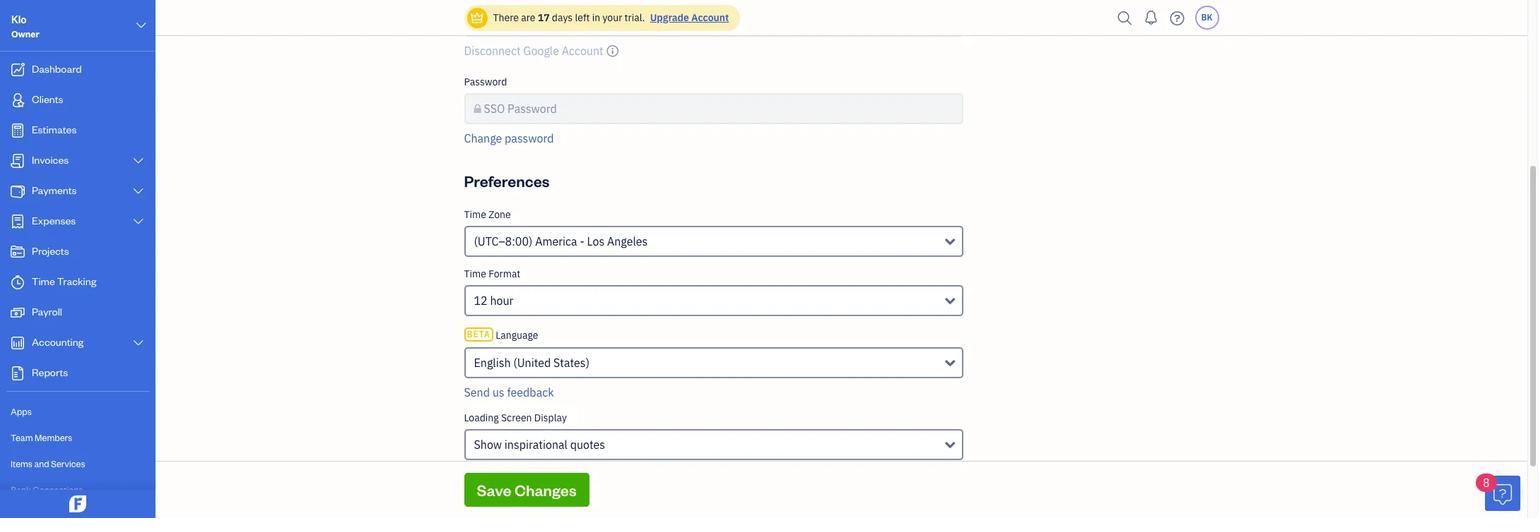 Task type: locate. For each thing, give the bounding box(es) containing it.
bank connections
[[11, 485, 83, 496]]

Email Address email field
[[464, 6, 964, 37]]

klo owner
[[11, 13, 39, 40]]

time left zone
[[464, 209, 486, 221]]

items and services link
[[4, 452, 151, 477]]

show inspirational quotes
[[474, 438, 605, 452]]

invoices link
[[4, 147, 151, 176]]

chevron large down image for payments
[[132, 186, 145, 197]]

projects link
[[4, 238, 151, 267]]

17
[[538, 11, 550, 24]]

upgrade
[[650, 11, 689, 24]]

0 vertical spatial chevron large down image
[[132, 156, 145, 167]]

apps link
[[4, 400, 151, 425]]

chevron large down image
[[135, 17, 148, 34], [132, 186, 145, 197], [132, 338, 145, 349]]

when
[[562, 466, 586, 479]]

services
[[51, 459, 85, 470]]

days
[[552, 11, 573, 24]]

8 button
[[1476, 474, 1521, 512]]

trial.
[[625, 11, 645, 24]]

client image
[[9, 93, 26, 107]]

12 hour
[[474, 294, 514, 308]]

show
[[474, 438, 502, 452]]

1 vertical spatial chevron large down image
[[132, 216, 145, 228]]

bk
[[1201, 12, 1213, 23]]

reports link
[[4, 360, 151, 389]]

expense image
[[9, 215, 26, 229]]

your right when
[[589, 466, 608, 479]]

time zone
[[464, 209, 511, 221]]

password
[[464, 76, 507, 88], [508, 102, 557, 116]]

connections
[[33, 485, 83, 496]]

on
[[579, 496, 592, 510]]

estimates
[[32, 123, 77, 136]]

0 vertical spatial password
[[464, 76, 507, 88]]

estimate image
[[9, 124, 26, 138]]

freshbooks image
[[66, 496, 89, 513]]

1 vertical spatial chevron large down image
[[132, 186, 145, 197]]

team
[[11, 433, 33, 444]]

main element
[[0, 0, 201, 519]]

your
[[603, 11, 622, 24], [589, 466, 608, 479]]

payments
[[32, 184, 77, 197]]

send
[[464, 386, 490, 400]]

-
[[580, 235, 585, 249]]

there
[[493, 11, 519, 24]]

clients link
[[4, 86, 151, 115]]

display
[[534, 412, 567, 425]]

time tracking link
[[4, 269, 151, 298]]

Language field
[[464, 348, 964, 379]]

chevron large down image
[[132, 156, 145, 167], [132, 216, 145, 228]]

sso
[[484, 102, 505, 116]]

chevron large down image down 'payments' link
[[132, 216, 145, 228]]

sso password
[[484, 102, 557, 116]]

chevron large down image down estimates link
[[132, 156, 145, 167]]

clients
[[32, 93, 63, 106]]

1 vertical spatial your
[[589, 466, 608, 479]]

log out of freshbooks on all devices
[[464, 496, 648, 510]]

(utc–8:00)
[[474, 235, 533, 249]]

devices
[[609, 496, 648, 510]]

0 vertical spatial your
[[603, 11, 622, 24]]

your inside "preferences" element
[[589, 466, 608, 479]]

invoice image
[[9, 154, 26, 168]]

choose
[[464, 466, 497, 479]]

12
[[474, 294, 488, 308]]

items and services
[[11, 459, 85, 470]]

time tracking
[[32, 275, 96, 288]]

resource center badge image
[[1485, 476, 1521, 512]]

payroll
[[32, 305, 62, 319]]

time for 12 hour
[[464, 268, 486, 281]]

hour
[[490, 294, 514, 308]]

loading.
[[658, 466, 694, 479]]

2 vertical spatial chevron large down image
[[132, 338, 145, 349]]

password up lock image
[[464, 76, 507, 88]]

payment image
[[9, 185, 26, 199]]

password
[[505, 131, 554, 146]]

appears
[[524, 466, 560, 479]]

loading screen display
[[464, 412, 567, 425]]

time right timer icon
[[32, 275, 55, 288]]

estimates link
[[4, 117, 151, 146]]

projects
[[32, 245, 69, 258]]

choose what appears when your account is loading.
[[464, 466, 694, 479]]

is
[[648, 466, 656, 479]]

lock image
[[474, 100, 481, 117]]

chevron large down image inside 'payments' link
[[132, 186, 145, 197]]

what
[[500, 466, 522, 479]]

team members link
[[4, 426, 151, 451]]

us
[[493, 386, 504, 400]]

dashboard image
[[9, 63, 26, 77]]

zone
[[489, 209, 511, 221]]

log
[[464, 496, 482, 510]]

1 chevron large down image from the top
[[132, 156, 145, 167]]

preferences
[[464, 171, 550, 191]]

2 chevron large down image from the top
[[132, 216, 145, 228]]

time up 12
[[464, 268, 486, 281]]

your right in
[[603, 11, 622, 24]]

bank
[[11, 485, 31, 496]]

1 horizontal spatial password
[[508, 102, 557, 116]]

in
[[592, 11, 600, 24]]

states)
[[554, 356, 590, 370]]

payroll link
[[4, 299, 151, 328]]

password up the password
[[508, 102, 557, 116]]



Task type: vqa. For each thing, say whether or not it's contained in the screenshot.
info icon
yes



Task type: describe. For each thing, give the bounding box(es) containing it.
account profile element
[[458, 0, 969, 158]]

klo
[[11, 13, 27, 26]]

bk button
[[1195, 6, 1219, 30]]

english (united states)
[[474, 356, 590, 370]]

info image
[[606, 42, 619, 59]]

chevron large down image for expenses
[[132, 216, 145, 228]]

all
[[594, 496, 607, 510]]

chart image
[[9, 337, 26, 351]]

of
[[504, 496, 514, 510]]

accounting
[[32, 336, 84, 349]]

timer image
[[9, 276, 26, 290]]

beta language
[[467, 329, 538, 342]]

report image
[[9, 367, 26, 381]]

change password button
[[464, 130, 554, 147]]

team members
[[11, 433, 72, 444]]

left
[[575, 11, 590, 24]]

0 vertical spatial chevron large down image
[[135, 17, 148, 34]]

beta
[[467, 329, 491, 340]]

accounting link
[[4, 329, 151, 358]]

america
[[535, 235, 577, 249]]

preferences element
[[458, 209, 969, 519]]

send us feedback
[[464, 386, 554, 400]]

Time Zone field
[[464, 226, 964, 257]]

notifications image
[[1140, 4, 1163, 32]]

crown image
[[470, 10, 485, 25]]

reports
[[32, 366, 68, 380]]

loading
[[464, 412, 499, 425]]

changes
[[515, 481, 577, 501]]

Time Format field
[[464, 286, 964, 317]]

0 horizontal spatial password
[[464, 76, 507, 88]]

are
[[521, 11, 535, 24]]

expenses link
[[4, 208, 151, 237]]

inspirational
[[505, 438, 568, 452]]

quotes
[[570, 438, 605, 452]]

account
[[691, 11, 729, 24]]

go to help image
[[1166, 7, 1189, 29]]

time for (utc–8:00)
[[464, 209, 486, 221]]

apps
[[11, 406, 32, 418]]

screen
[[501, 412, 532, 425]]

invoices
[[32, 153, 69, 167]]

members
[[35, 433, 72, 444]]

los
[[587, 235, 605, 249]]

payments link
[[4, 177, 151, 206]]

change
[[464, 131, 502, 146]]

(united
[[513, 356, 551, 370]]

project image
[[9, 245, 26, 259]]

search image
[[1114, 7, 1136, 29]]

angeles
[[607, 235, 648, 249]]

chevron large down image for invoices
[[132, 156, 145, 167]]

send us feedback link
[[464, 386, 554, 400]]

save
[[477, 481, 512, 501]]

money image
[[9, 306, 26, 320]]

Loading Screen Display field
[[464, 430, 964, 461]]

account
[[611, 466, 646, 479]]

1 vertical spatial password
[[508, 102, 557, 116]]

chevron large down image for accounting
[[132, 338, 145, 349]]

tracking
[[57, 275, 96, 288]]

bank connections link
[[4, 479, 151, 503]]

time inside main element
[[32, 275, 55, 288]]

save changes
[[477, 481, 577, 501]]

owner
[[11, 28, 39, 40]]

and
[[34, 459, 49, 470]]

out
[[485, 496, 501, 510]]

dashboard link
[[4, 56, 151, 85]]

save changes button
[[464, 474, 589, 508]]

freshbooks
[[517, 496, 576, 510]]

language
[[496, 329, 538, 342]]

time format
[[464, 268, 521, 281]]

(utc–8:00) america - los angeles
[[474, 235, 648, 249]]

format
[[489, 268, 521, 281]]

items
[[11, 459, 32, 470]]

expenses
[[32, 214, 76, 228]]

log out of freshbooks on all devices button
[[464, 495, 648, 512]]

english
[[474, 356, 511, 370]]

change password
[[464, 131, 554, 146]]

there are 17 days left in your trial. upgrade account
[[493, 11, 729, 24]]

upgrade account link
[[647, 11, 729, 24]]



